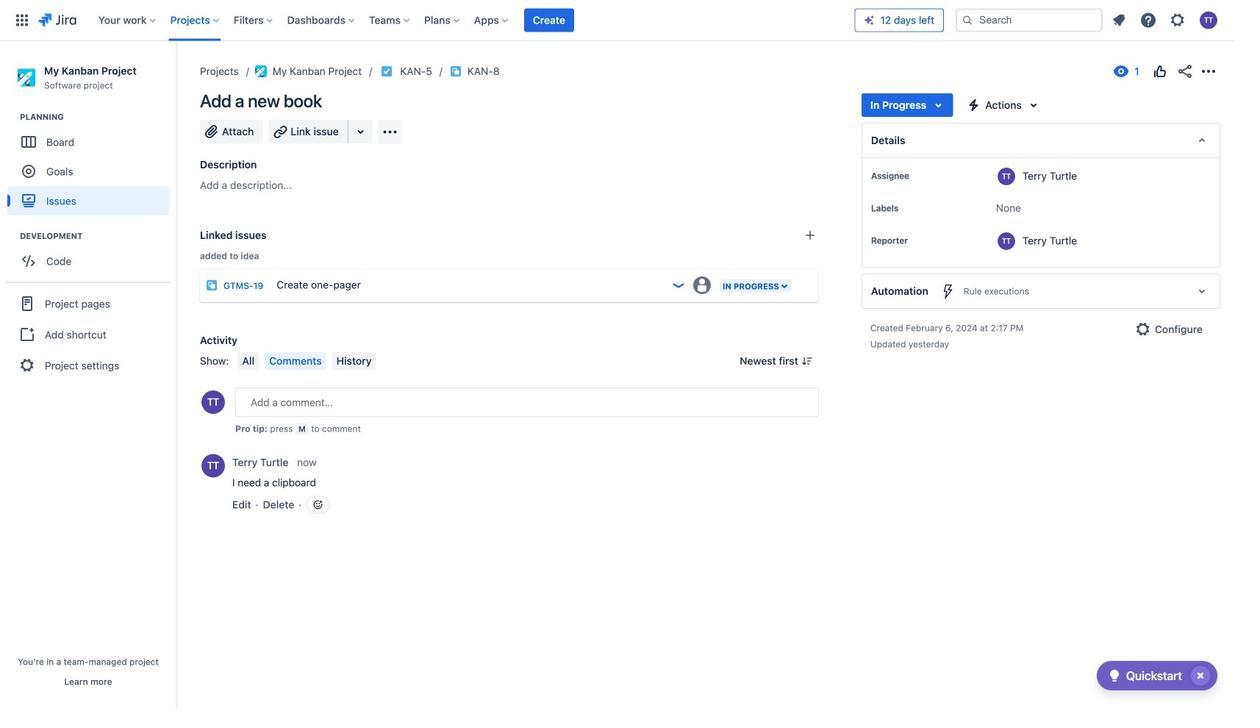 Task type: describe. For each thing, give the bounding box(es) containing it.
actions image
[[1200, 63, 1218, 80]]

task image
[[381, 65, 393, 77]]

primary element
[[9, 0, 855, 41]]

appswitcher icon image
[[13, 11, 31, 29]]

planning image
[[2, 108, 20, 126]]

labels pin to top. only you can see pinned fields. image
[[902, 202, 914, 214]]

heading for development icon
[[20, 230, 176, 242]]

add app image
[[382, 123, 399, 141]]

2 vertical spatial group
[[6, 282, 171, 386]]

issue type: sub-task image
[[206, 279, 218, 291]]

settings image
[[1169, 11, 1187, 29]]

more information about this user image
[[202, 454, 225, 478]]

sidebar navigation image
[[160, 59, 193, 88]]

check image
[[1106, 667, 1124, 685]]

details element
[[862, 123, 1221, 158]]

sidebar element
[[0, 41, 177, 708]]



Task type: vqa. For each thing, say whether or not it's contained in the screenshot.
fourth : from the right
no



Task type: locate. For each thing, give the bounding box(es) containing it.
more information about this user image up automation element
[[998, 232, 1016, 250]]

help image
[[1140, 11, 1158, 29]]

reporter pin to top. only you can see pinned fields. image
[[911, 235, 923, 246]]

search image
[[962, 14, 974, 26]]

Search field
[[956, 8, 1103, 32]]

group for development icon
[[7, 230, 176, 280]]

more information about this user image
[[998, 168, 1016, 185], [998, 232, 1016, 250]]

group for planning icon
[[7, 111, 176, 220]]

menu bar
[[235, 352, 379, 370]]

development image
[[2, 227, 20, 245]]

banner
[[0, 0, 1236, 41]]

2 more information about this user image from the top
[[998, 232, 1016, 250]]

assignee pin to top. only you can see pinned fields. image
[[913, 170, 924, 182]]

jira image
[[38, 11, 76, 29], [38, 11, 76, 29]]

vote options: no one has voted for this issue yet. image
[[1152, 63, 1169, 80]]

my kanban project image
[[255, 65, 267, 77]]

1 more information about this user image from the top
[[998, 168, 1016, 185]]

more information about this user image for the assignee pin to top. only you can see pinned fields. icon
[[998, 168, 1016, 185]]

heading for planning icon
[[20, 111, 176, 123]]

notifications image
[[1111, 11, 1128, 29]]

automation element
[[862, 274, 1221, 309]]

Add a comment… field
[[235, 388, 819, 417]]

0 vertical spatial group
[[7, 111, 176, 220]]

1 heading from the top
[[20, 111, 176, 123]]

heading
[[20, 111, 176, 123], [20, 230, 176, 242]]

0 vertical spatial heading
[[20, 111, 176, 123]]

goal image
[[22, 165, 35, 178]]

subtask image
[[450, 65, 462, 77]]

more information about this user image for reporter pin to top. only you can see pinned fields. icon
[[998, 232, 1016, 250]]

1 vertical spatial heading
[[20, 230, 176, 242]]

more information about this user image down details element
[[998, 168, 1016, 185]]

copy link to issue image
[[497, 65, 509, 76]]

1 vertical spatial group
[[7, 230, 176, 280]]

2 heading from the top
[[20, 230, 176, 242]]

link web pages and more image
[[352, 123, 370, 140]]

your profile and settings image
[[1200, 11, 1218, 29]]

group
[[7, 111, 176, 220], [7, 230, 176, 280], [6, 282, 171, 386]]

0 vertical spatial more information about this user image
[[998, 168, 1016, 185]]

dismiss quickstart image
[[1189, 664, 1213, 688]]

add reaction image
[[312, 499, 324, 511]]

1 vertical spatial more information about this user image
[[998, 232, 1016, 250]]

priority: low image
[[671, 278, 686, 293]]

link an issue image
[[805, 229, 816, 241]]



